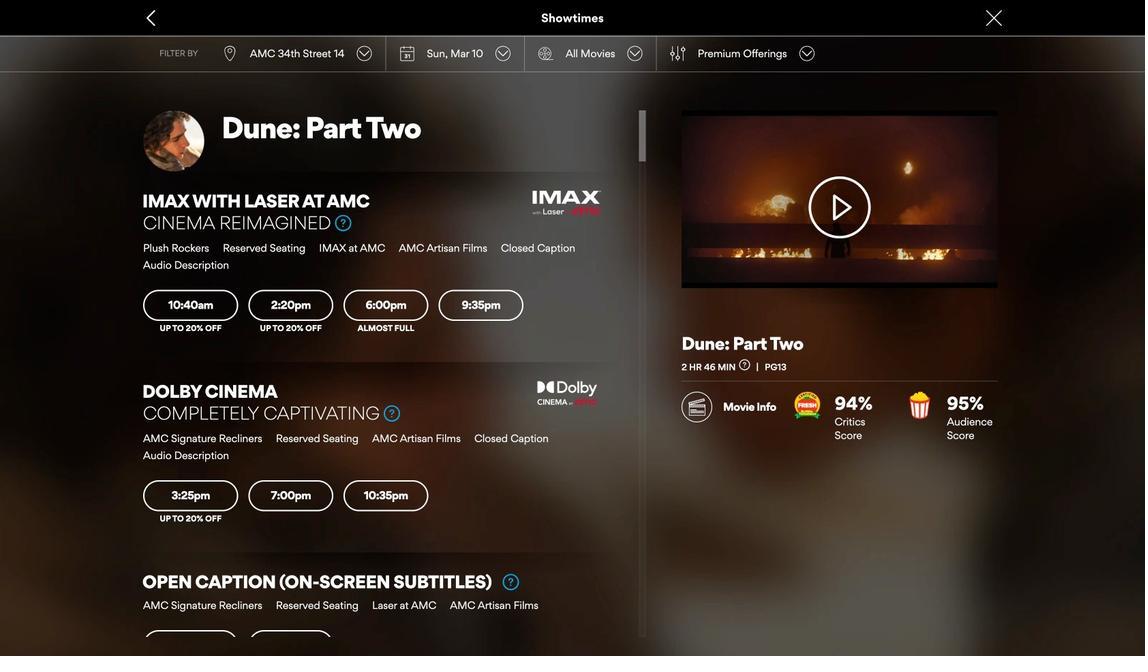 Task type: describe. For each thing, give the bounding box(es) containing it.
more information about imax with laser at amc image
[[335, 215, 352, 232]]

more information about dolby cinema image
[[384, 406, 400, 422]]



Task type: vqa. For each thing, say whether or not it's contained in the screenshot.
INFO associated with The Iron Claw
no



Task type: locate. For each thing, give the bounding box(es) containing it.
rotten tomatoes image
[[907, 392, 934, 419]]

more information about image
[[740, 360, 751, 371]]

rotten tomatoes certified fresh image
[[794, 392, 822, 419]]

play trailer for dune: part two image
[[682, 110, 999, 289], [790, 177, 891, 239]]

more information about open caption (on-screen subtitles) image
[[503, 575, 519, 591]]



